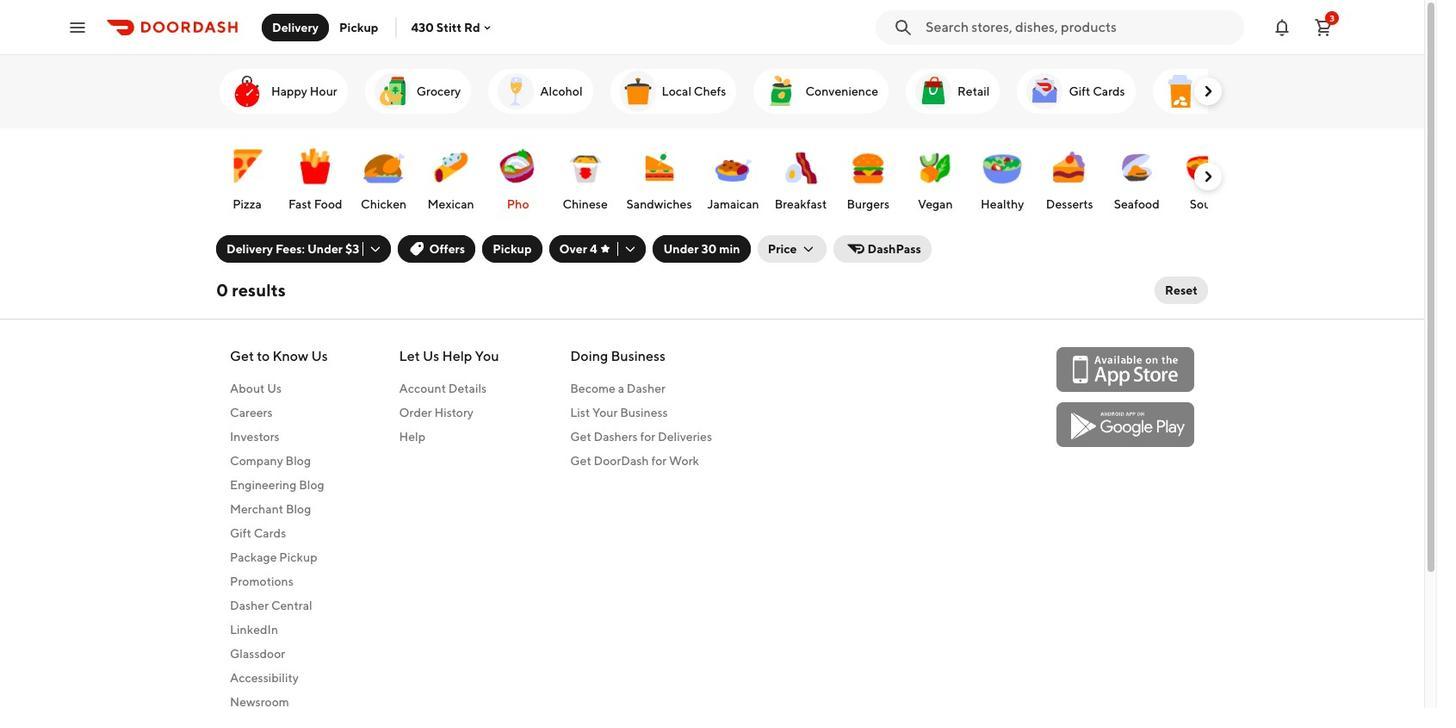 Task type: vqa. For each thing, say whether or not it's contained in the screenshot.
2nd 'Required' from the top of the Grilled Salmon with Panang Curry dialog
no



Task type: describe. For each thing, give the bounding box(es) containing it.
package pickup
[[230, 551, 318, 564]]

delivery for delivery
[[272, 20, 319, 34]]

dasher central
[[230, 599, 312, 613]]

know
[[273, 348, 309, 364]]

engineering blog link
[[230, 476, 328, 494]]

account
[[399, 382, 446, 395]]

a
[[618, 382, 625, 395]]

reset
[[1166, 283, 1198, 297]]

$3
[[345, 242, 360, 256]]

pho
[[507, 197, 529, 211]]

company blog link
[[230, 452, 328, 470]]

help inside help link
[[399, 430, 426, 444]]

price button
[[758, 235, 827, 263]]

results
[[232, 280, 286, 300]]

order history
[[399, 406, 474, 420]]

over 4 button
[[549, 235, 647, 263]]

details
[[449, 382, 487, 395]]

about us link
[[230, 380, 328, 397]]

0 horizontal spatial gift cards
[[230, 526, 286, 540]]

get doordash for work link
[[570, 452, 712, 470]]

dashpass button
[[834, 235, 932, 263]]

linkedin link
[[230, 621, 328, 638]]

list your business link
[[570, 404, 712, 421]]

fees:
[[276, 242, 305, 256]]

accessibility link
[[230, 669, 328, 687]]

pizza
[[233, 197, 262, 211]]

merchant
[[230, 502, 284, 516]]

to
[[257, 348, 270, 364]]

package
[[230, 551, 277, 564]]

local chefs
[[662, 84, 727, 98]]

convenience link
[[754, 69, 889, 114]]

list
[[570, 406, 590, 420]]

local chefs image
[[617, 71, 659, 112]]

1 vertical spatial cards
[[254, 526, 286, 540]]

merchant blog link
[[230, 501, 328, 518]]

for for doordash
[[652, 454, 667, 468]]

careers
[[230, 406, 273, 420]]

linkedin
[[230, 623, 278, 637]]

careers link
[[230, 404, 328, 421]]

vegan
[[918, 197, 953, 211]]

fast food
[[289, 197, 343, 211]]

retail image
[[913, 71, 955, 112]]

you
[[475, 348, 499, 364]]

promotions link
[[230, 573, 328, 590]]

grocery
[[417, 84, 461, 98]]

dasher central link
[[230, 597, 328, 614]]

1 horizontal spatial pickup button
[[483, 235, 542, 263]]

next button of carousel image
[[1200, 168, 1217, 185]]

account details
[[399, 382, 487, 395]]

accessibility
[[230, 671, 299, 685]]

get to know us
[[230, 348, 328, 364]]

next button of carousel image
[[1200, 83, 1217, 100]]

deliveries
[[658, 430, 712, 444]]

become a dasher
[[570, 382, 666, 395]]

notification bell image
[[1272, 17, 1293, 37]]

merchant blog
[[230, 502, 311, 516]]

company blog
[[230, 454, 311, 468]]

gift cards image
[[1025, 71, 1066, 112]]

burgers
[[847, 197, 890, 211]]

desserts
[[1047, 197, 1094, 211]]

soup
[[1190, 197, 1219, 211]]

about
[[230, 382, 265, 395]]

get dashers for deliveries link
[[570, 428, 712, 445]]

convenience image
[[761, 71, 802, 112]]

0 results
[[216, 280, 286, 300]]

430
[[411, 20, 434, 34]]

engineering
[[230, 478, 297, 492]]

alcohol
[[540, 84, 583, 98]]

3 button
[[1307, 10, 1341, 44]]

promotions
[[230, 575, 294, 588]]

chicken
[[361, 197, 407, 211]]

get for get doordash for work
[[570, 454, 592, 468]]

seafood
[[1115, 197, 1160, 211]]

happy
[[271, 84, 308, 98]]

grocery image
[[372, 71, 413, 112]]

under 30 min
[[664, 242, 741, 256]]

about us
[[230, 382, 282, 395]]

0 horizontal spatial gift
[[230, 526, 251, 540]]

dashpass
[[868, 242, 922, 256]]

blog for engineering blog
[[299, 478, 324, 492]]

blog for merchant blog
[[286, 502, 311, 516]]

dashers
[[594, 430, 638, 444]]

investors
[[230, 430, 280, 444]]

1 vertical spatial gift cards link
[[230, 525, 328, 542]]

investors link
[[230, 428, 328, 445]]



Task type: locate. For each thing, give the bounding box(es) containing it.
1 vertical spatial pickup
[[493, 242, 532, 256]]

1 vertical spatial dasher
[[230, 599, 269, 613]]

0
[[216, 280, 228, 300]]

blog for company blog
[[286, 454, 311, 468]]

0 vertical spatial for
[[641, 430, 656, 444]]

breakfast
[[775, 197, 827, 211]]

help down the order
[[399, 430, 426, 444]]

become
[[570, 382, 616, 395]]

1 horizontal spatial dasher
[[627, 382, 666, 395]]

hour
[[310, 84, 337, 98]]

rd
[[464, 20, 480, 34]]

430 stitt rd
[[411, 20, 480, 34]]

get for get to know us
[[230, 348, 254, 364]]

under inside button
[[664, 242, 699, 256]]

glassdoor link
[[230, 645, 328, 662]]

0 horizontal spatial under
[[308, 242, 343, 256]]

get left doordash
[[570, 454, 592, 468]]

1 horizontal spatial us
[[311, 348, 328, 364]]

0 vertical spatial pickup
[[339, 20, 379, 34]]

430 stitt rd button
[[411, 20, 494, 34]]

get down the list
[[570, 430, 592, 444]]

open menu image
[[67, 17, 88, 37]]

jamaican
[[708, 197, 760, 211]]

under left 30
[[664, 242, 699, 256]]

gift cards
[[1070, 84, 1126, 98], [230, 526, 286, 540]]

0 horizontal spatial help
[[399, 430, 426, 444]]

0 vertical spatial delivery
[[272, 20, 319, 34]]

2 under from the left
[[664, 242, 699, 256]]

delivery button
[[262, 13, 329, 41]]

2 vertical spatial blog
[[286, 502, 311, 516]]

us up "careers" link
[[267, 382, 282, 395]]

for inside 'link'
[[641, 430, 656, 444]]

healthy
[[981, 197, 1025, 211]]

doing
[[570, 348, 608, 364]]

gift cards link
[[1018, 69, 1136, 114], [230, 525, 328, 542]]

blog up the merchant blog link
[[299, 478, 324, 492]]

pickup up promotions link at bottom left
[[279, 551, 318, 564]]

0 vertical spatial dasher
[[627, 382, 666, 395]]

package pickup link
[[230, 549, 328, 566]]

us for about us
[[267, 382, 282, 395]]

1 items, open order cart image
[[1314, 17, 1334, 37]]

alcohol link
[[489, 69, 593, 114]]

1 vertical spatial delivery
[[227, 242, 273, 256]]

2 horizontal spatial us
[[423, 348, 440, 364]]

1 vertical spatial get
[[570, 430, 592, 444]]

1 under from the left
[[308, 242, 343, 256]]

gift
[[1070, 84, 1091, 98], [230, 526, 251, 540]]

1 horizontal spatial under
[[664, 242, 699, 256]]

for for dashers
[[641, 430, 656, 444]]

local
[[662, 84, 692, 98]]

price
[[768, 242, 797, 256]]

get left to
[[230, 348, 254, 364]]

engineering blog
[[230, 478, 324, 492]]

min
[[720, 242, 741, 256]]

stitt
[[437, 20, 462, 34]]

0 vertical spatial get
[[230, 348, 254, 364]]

0 vertical spatial blog
[[286, 454, 311, 468]]

1 vertical spatial for
[[652, 454, 667, 468]]

under left $3
[[308, 242, 343, 256]]

1 vertical spatial business
[[620, 406, 668, 420]]

fast
[[289, 197, 312, 211]]

0 horizontal spatial cards
[[254, 526, 286, 540]]

pickup for pickup button to the right
[[493, 242, 532, 256]]

1 horizontal spatial gift cards
[[1070, 84, 1126, 98]]

offers button
[[398, 235, 476, 263]]

order
[[399, 406, 432, 420]]

0 vertical spatial gift
[[1070, 84, 1091, 98]]

retail
[[958, 84, 990, 98]]

get dashers for deliveries
[[570, 430, 712, 444]]

offers
[[429, 242, 465, 256]]

business up become a dasher link at the bottom of page
[[611, 348, 666, 364]]

get inside 'link'
[[570, 430, 592, 444]]

cards right gift cards image
[[1093, 84, 1126, 98]]

company
[[230, 454, 283, 468]]

convenience
[[806, 84, 879, 98]]

gift cards link down store search: begin typing to search for stores available on doordash text box
[[1018, 69, 1136, 114]]

Store search: begin typing to search for stores available on DoorDash text field
[[926, 18, 1235, 37]]

blog down engineering blog link in the left of the page
[[286, 502, 311, 516]]

cards
[[1093, 84, 1126, 98], [254, 526, 286, 540]]

1 vertical spatial blog
[[299, 478, 324, 492]]

pickup down pho
[[493, 242, 532, 256]]

3
[[1330, 12, 1335, 23]]

pickup button down pho
[[483, 235, 542, 263]]

1 vertical spatial help
[[399, 430, 426, 444]]

0 vertical spatial pickup button
[[329, 13, 389, 41]]

doing business
[[570, 348, 666, 364]]

help
[[442, 348, 472, 364], [399, 430, 426, 444]]

0 horizontal spatial us
[[267, 382, 282, 395]]

dasher up linkedin
[[230, 599, 269, 613]]

dasher up list your business link
[[627, 382, 666, 395]]

for down list your business link
[[641, 430, 656, 444]]

gift cards right gift cards image
[[1070, 84, 1126, 98]]

0 vertical spatial gift cards link
[[1018, 69, 1136, 114]]

pickup button left 430 at the left top of the page
[[329, 13, 389, 41]]

help link
[[399, 428, 499, 445]]

0 vertical spatial business
[[611, 348, 666, 364]]

become a dasher link
[[570, 380, 712, 397]]

doordash
[[594, 454, 649, 468]]

health image
[[1160, 71, 1202, 112]]

us for let us help you
[[423, 348, 440, 364]]

mexican
[[428, 197, 474, 211]]

1 horizontal spatial help
[[442, 348, 472, 364]]

0 horizontal spatial dasher
[[230, 599, 269, 613]]

delivery inside button
[[272, 20, 319, 34]]

under
[[308, 242, 343, 256], [664, 242, 699, 256]]

help left 'you'
[[442, 348, 472, 364]]

for left work
[[652, 454, 667, 468]]

1 horizontal spatial pickup
[[339, 20, 379, 34]]

2 vertical spatial get
[[570, 454, 592, 468]]

0 vertical spatial gift cards
[[1070, 84, 1126, 98]]

let us help you
[[399, 348, 499, 364]]

pickup for the left pickup button
[[339, 20, 379, 34]]

30
[[702, 242, 717, 256]]

food
[[314, 197, 343, 211]]

happy hour image
[[227, 71, 268, 112]]

gift cards down merchant on the left bottom
[[230, 526, 286, 540]]

over 4
[[560, 242, 597, 256]]

us right "know"
[[311, 348, 328, 364]]

business down become a dasher link at the bottom of page
[[620, 406, 668, 420]]

2 horizontal spatial pickup
[[493, 242, 532, 256]]

delivery up happy
[[272, 20, 319, 34]]

0 horizontal spatial gift cards link
[[230, 525, 328, 542]]

over
[[560, 242, 588, 256]]

grocery link
[[365, 69, 471, 114]]

1 horizontal spatial gift
[[1070, 84, 1091, 98]]

for
[[641, 430, 656, 444], [652, 454, 667, 468]]

gift right gift cards image
[[1070, 84, 1091, 98]]

get doordash for work
[[570, 454, 700, 468]]

happy hour
[[271, 84, 337, 98]]

0 vertical spatial help
[[442, 348, 472, 364]]

0 horizontal spatial pickup button
[[329, 13, 389, 41]]

delivery fees: under $3
[[227, 242, 360, 256]]

1 vertical spatial pickup button
[[483, 235, 542, 263]]

glassdoor
[[230, 647, 285, 661]]

gift up package
[[230, 526, 251, 540]]

happy hour link
[[220, 69, 348, 114]]

4
[[590, 242, 597, 256]]

1 horizontal spatial gift cards link
[[1018, 69, 1136, 114]]

chefs
[[694, 84, 727, 98]]

delivery for delivery fees: under $3
[[227, 242, 273, 256]]

1 vertical spatial gift
[[230, 526, 251, 540]]

delivery left fees:
[[227, 242, 273, 256]]

get for get dashers for deliveries
[[570, 430, 592, 444]]

us right let
[[423, 348, 440, 364]]

blog down investors link
[[286, 454, 311, 468]]

reset button
[[1155, 277, 1209, 304]]

central
[[271, 599, 312, 613]]

dasher
[[627, 382, 666, 395], [230, 599, 269, 613]]

get
[[230, 348, 254, 364], [570, 430, 592, 444], [570, 454, 592, 468]]

cards down merchant blog
[[254, 526, 286, 540]]

pickup right 'delivery' button
[[339, 20, 379, 34]]

0 vertical spatial cards
[[1093, 84, 1126, 98]]

0 horizontal spatial pickup
[[279, 551, 318, 564]]

health
[[1205, 84, 1242, 98]]

under 30 min button
[[653, 235, 751, 263]]

list your business
[[570, 406, 668, 420]]

1 horizontal spatial cards
[[1093, 84, 1126, 98]]

alcohol image
[[496, 71, 537, 112]]

2 vertical spatial pickup
[[279, 551, 318, 564]]

retail link
[[906, 69, 1001, 114]]

health link
[[1153, 69, 1252, 114]]

1 vertical spatial gift cards
[[230, 526, 286, 540]]

gift cards link up package pickup link
[[230, 525, 328, 542]]



